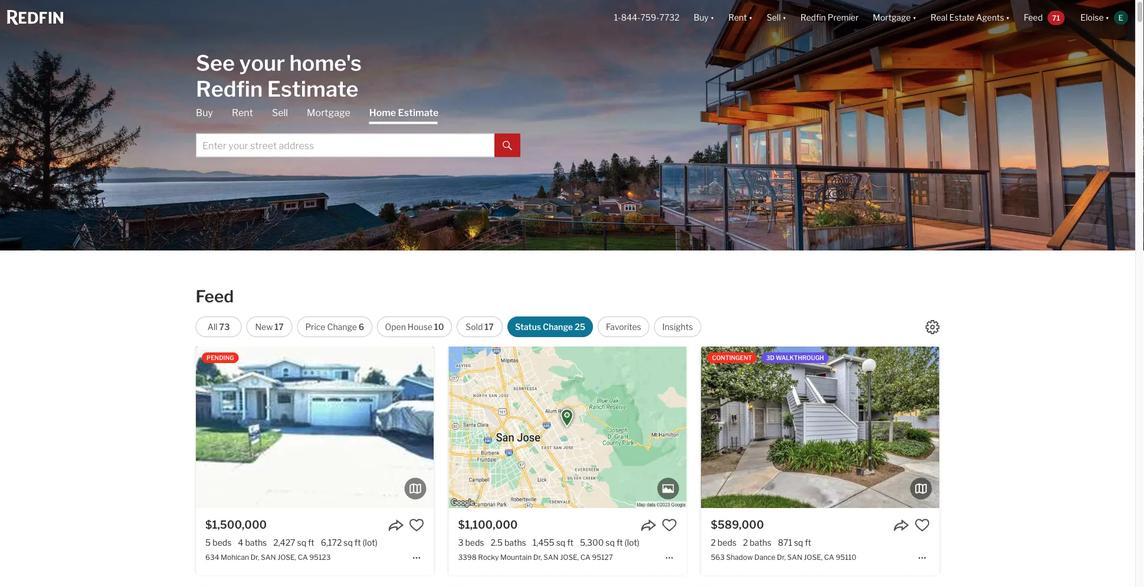 Task type: locate. For each thing, give the bounding box(es) containing it.
sq right 871
[[794, 538, 803, 548]]

san for $1,100,000
[[544, 554, 559, 562]]

0 horizontal spatial rent
[[232, 107, 253, 119]]

ft right 5,300
[[617, 538, 623, 548]]

844-
[[621, 13, 641, 23]]

2 horizontal spatial beds
[[718, 538, 737, 548]]

0 horizontal spatial ca
[[298, 554, 308, 562]]

dr, down 4 baths
[[251, 554, 259, 562]]

redfin
[[801, 13, 826, 23], [196, 76, 263, 102]]

1 horizontal spatial estimate
[[398, 107, 439, 119]]

change
[[327, 322, 357, 332], [543, 322, 573, 332]]

2 beds from the left
[[465, 538, 484, 548]]

jose,
[[278, 554, 296, 562], [560, 554, 579, 562], [804, 554, 823, 562]]

▾ for sell ▾
[[783, 13, 787, 23]]

all
[[208, 322, 218, 332]]

1 vertical spatial buy
[[196, 107, 213, 119]]

2 change from the left
[[543, 322, 573, 332]]

0 horizontal spatial san
[[261, 554, 276, 562]]

submit search image
[[503, 141, 512, 151]]

sell ▾ button
[[767, 0, 787, 35]]

sq right 6,172
[[344, 538, 353, 548]]

0 horizontal spatial favorite button checkbox
[[409, 518, 425, 534]]

mortgage link
[[307, 107, 350, 120]]

17
[[275, 322, 284, 332], [485, 322, 494, 332]]

tab list
[[196, 107, 521, 157]]

17 for new 17
[[275, 322, 284, 332]]

2 dr, from the left
[[533, 554, 542, 562]]

1 horizontal spatial feed
[[1024, 13, 1043, 23]]

1 (lot) from the left
[[363, 538, 378, 548]]

beds right 5 on the bottom of the page
[[213, 538, 232, 548]]

sell for sell
[[272, 107, 288, 119]]

95127
[[592, 554, 613, 562]]

mortgage ▾ button
[[873, 0, 917, 35]]

san down 1,455 sq ft
[[544, 554, 559, 562]]

shadow
[[726, 554, 753, 562]]

2 horizontal spatial favorite button image
[[915, 518, 930, 534]]

change left 6
[[327, 322, 357, 332]]

ft left 5,300
[[567, 538, 574, 548]]

mortgage left "real"
[[873, 13, 911, 23]]

3398 rocky mountain dr, san jose, ca 95127
[[458, 554, 613, 562]]

favorite button image for $589,000
[[915, 518, 930, 534]]

option group containing all
[[196, 317, 701, 338]]

2 horizontal spatial jose,
[[804, 554, 823, 562]]

beds for $1,100,000
[[465, 538, 484, 548]]

buy for buy ▾
[[694, 13, 709, 23]]

user photo image
[[1114, 11, 1129, 25]]

1 horizontal spatial buy
[[694, 13, 709, 23]]

walkthrough
[[776, 355, 824, 362]]

0 horizontal spatial estimate
[[267, 76, 359, 102]]

status
[[515, 322, 541, 332]]

ca down 5,300
[[581, 554, 591, 562]]

rocky
[[478, 554, 499, 562]]

0 horizontal spatial buy
[[196, 107, 213, 119]]

ft
[[308, 538, 314, 548], [355, 538, 361, 548], [567, 538, 574, 548], [617, 538, 623, 548], [805, 538, 812, 548]]

jose, down 1,455 sq ft
[[560, 554, 579, 562]]

2 beds
[[711, 538, 737, 548]]

baths up mountain in the bottom left of the page
[[505, 538, 526, 548]]

redfin premier button
[[794, 0, 866, 35]]

san down 4 baths
[[261, 554, 276, 562]]

sq for $589,000
[[794, 538, 803, 548]]

2 ca from the left
[[581, 554, 591, 562]]

rent for rent
[[232, 107, 253, 119]]

feed up all
[[196, 287, 234, 307]]

17 inside sold option
[[485, 322, 494, 332]]

beds right 3
[[465, 538, 484, 548]]

6,172 sq ft (lot)
[[321, 538, 378, 548]]

dr, down 871
[[777, 554, 786, 562]]

0 horizontal spatial redfin
[[196, 76, 263, 102]]

new 17
[[255, 322, 284, 332]]

your
[[239, 50, 285, 76]]

rent right buy ▾
[[729, 13, 747, 23]]

real
[[931, 13, 948, 23]]

1 baths from the left
[[245, 538, 267, 548]]

2,427
[[273, 538, 295, 548]]

home estimate link
[[369, 107, 439, 124]]

mortgage
[[873, 13, 911, 23], [307, 107, 350, 119]]

All radio
[[196, 317, 242, 338]]

1 horizontal spatial (lot)
[[625, 538, 640, 548]]

favorite button image
[[409, 518, 425, 534], [662, 518, 677, 534], [915, 518, 930, 534]]

0 vertical spatial rent
[[729, 13, 747, 23]]

rent ▾
[[729, 13, 753, 23]]

▾ for buy ▾
[[711, 13, 714, 23]]

1 horizontal spatial mortgage
[[873, 13, 911, 23]]

$1,100,000
[[458, 519, 518, 532]]

estimate inside 'home estimate' link
[[398, 107, 439, 119]]

0 horizontal spatial mortgage
[[307, 107, 350, 119]]

0 horizontal spatial change
[[327, 322, 357, 332]]

real estate agents ▾ button
[[924, 0, 1017, 35]]

baths for $1,500,000
[[245, 538, 267, 548]]

2 up shadow in the right bottom of the page
[[743, 538, 748, 548]]

2 horizontal spatial dr,
[[777, 554, 786, 562]]

0 horizontal spatial beds
[[213, 538, 232, 548]]

0 horizontal spatial jose,
[[278, 554, 296, 562]]

photo of 563 shadow dance dr, san jose, ca 95110 image
[[702, 347, 940, 509], [940, 347, 1145, 509]]

1 favorite button image from the left
[[409, 518, 425, 534]]

2.5 baths
[[491, 538, 526, 548]]

san down 871 sq ft
[[788, 554, 803, 562]]

Price Change radio
[[297, 317, 373, 338]]

1 horizontal spatial sell
[[767, 13, 781, 23]]

buy inside dropdown button
[[694, 13, 709, 23]]

mortgage inside dropdown button
[[873, 13, 911, 23]]

1 horizontal spatial baths
[[505, 538, 526, 548]]

3 beds
[[458, 538, 484, 548]]

0 horizontal spatial favorite button image
[[409, 518, 425, 534]]

sell inside dropdown button
[[767, 13, 781, 23]]

change left '25'
[[543, 322, 573, 332]]

1 horizontal spatial change
[[543, 322, 573, 332]]

1 horizontal spatial san
[[544, 554, 559, 562]]

1 vertical spatial rent
[[232, 107, 253, 119]]

▾ for rent ▾
[[749, 13, 753, 23]]

favorite button image for $1,100,000
[[662, 518, 677, 534]]

1 2 from the left
[[711, 538, 716, 548]]

0 vertical spatial feed
[[1024, 13, 1043, 23]]

▾
[[711, 13, 714, 23], [749, 13, 753, 23], [783, 13, 787, 23], [913, 13, 917, 23], [1006, 13, 1010, 23], [1106, 13, 1110, 23]]

1 horizontal spatial beds
[[465, 538, 484, 548]]

dr, down 1,455
[[533, 554, 542, 562]]

2 ▾ from the left
[[749, 13, 753, 23]]

0 vertical spatial buy
[[694, 13, 709, 23]]

1 ▾ from the left
[[711, 13, 714, 23]]

buy
[[694, 13, 709, 23], [196, 107, 213, 119]]

95110
[[836, 554, 857, 562]]

3 beds from the left
[[718, 538, 737, 548]]

1 photo of 634 mohican dr, san jose, ca 95123 image from the left
[[196, 347, 434, 509]]

▾ right rent ▾
[[783, 13, 787, 23]]

3 favorite button checkbox from the left
[[915, 518, 930, 534]]

ft up the 95123
[[308, 538, 314, 548]]

3 ▾ from the left
[[783, 13, 787, 23]]

redfin left premier on the top right
[[801, 13, 826, 23]]

redfin up rent link
[[196, 76, 263, 102]]

sell inside tab list
[[272, 107, 288, 119]]

7732
[[660, 13, 680, 23]]

3 ca from the left
[[825, 554, 835, 562]]

1 horizontal spatial favorite button checkbox
[[662, 518, 677, 534]]

sell down see your home's redfin estimate on the left top of the page
[[272, 107, 288, 119]]

sell ▾ button
[[760, 0, 794, 35]]

change for 6
[[327, 322, 357, 332]]

contingent
[[712, 355, 752, 362]]

estimate inside see your home's redfin estimate
[[267, 76, 359, 102]]

1 horizontal spatial 17
[[485, 322, 494, 332]]

17 right the 'sold'
[[485, 322, 494, 332]]

sold 17
[[466, 322, 494, 332]]

rent inside dropdown button
[[729, 13, 747, 23]]

73
[[219, 322, 230, 332]]

3 favorite button image from the left
[[915, 518, 930, 534]]

ft for $1,100,000
[[567, 538, 574, 548]]

1 change from the left
[[327, 322, 357, 332]]

▾ left "real"
[[913, 13, 917, 23]]

2 favorite button checkbox from the left
[[662, 518, 677, 534]]

new
[[255, 322, 273, 332]]

2 up the 563
[[711, 538, 716, 548]]

jose, down the 2,427 at the bottom
[[278, 554, 296, 562]]

17 right new
[[275, 322, 284, 332]]

634 mohican dr, san jose, ca 95123
[[205, 554, 331, 562]]

mortgage ▾ button
[[866, 0, 924, 35]]

buy right 7732
[[694, 13, 709, 23]]

sq for $1,500,000
[[297, 538, 306, 548]]

beds
[[213, 538, 232, 548], [465, 538, 484, 548], [718, 538, 737, 548]]

1 vertical spatial sell
[[272, 107, 288, 119]]

(lot) right 6,172
[[363, 538, 378, 548]]

estimate
[[267, 76, 359, 102], [398, 107, 439, 119]]

buy left rent link
[[196, 107, 213, 119]]

1 horizontal spatial ca
[[581, 554, 591, 562]]

0 horizontal spatial 17
[[275, 322, 284, 332]]

1 horizontal spatial favorite button image
[[662, 518, 677, 534]]

0 horizontal spatial baths
[[245, 538, 267, 548]]

jose, for $589,000
[[804, 554, 823, 562]]

2 horizontal spatial favorite button checkbox
[[915, 518, 930, 534]]

house
[[408, 322, 433, 332]]

3 jose, from the left
[[804, 554, 823, 562]]

mortgage for mortgage ▾
[[873, 13, 911, 23]]

1 vertical spatial redfin
[[196, 76, 263, 102]]

1 vertical spatial estimate
[[398, 107, 439, 119]]

see
[[196, 50, 235, 76]]

sq right the 2,427 at the bottom
[[297, 538, 306, 548]]

3 baths from the left
[[750, 538, 772, 548]]

5 ft from the left
[[805, 538, 812, 548]]

17 for sold 17
[[485, 322, 494, 332]]

baths right '4'
[[245, 538, 267, 548]]

1 beds from the left
[[213, 538, 232, 548]]

1 horizontal spatial redfin
[[801, 13, 826, 23]]

25
[[575, 322, 586, 332]]

▾ left user photo
[[1106, 13, 1110, 23]]

1,455
[[533, 538, 555, 548]]

1 sq from the left
[[297, 538, 306, 548]]

5 sq from the left
[[794, 538, 803, 548]]

6,172
[[321, 538, 342, 548]]

0 vertical spatial redfin
[[801, 13, 826, 23]]

3398
[[458, 554, 477, 562]]

2 horizontal spatial san
[[788, 554, 803, 562]]

2 photo of 634 mohican dr, san jose, ca 95123 image from the left
[[434, 347, 672, 509]]

2 horizontal spatial ca
[[825, 554, 835, 562]]

0 horizontal spatial sell
[[272, 107, 288, 119]]

4 ft from the left
[[617, 538, 623, 548]]

beds up the 563
[[718, 538, 737, 548]]

3 sq from the left
[[556, 538, 566, 548]]

1 horizontal spatial dr,
[[533, 554, 542, 562]]

0 horizontal spatial 2
[[711, 538, 716, 548]]

1 17 from the left
[[275, 322, 284, 332]]

4 baths
[[238, 538, 267, 548]]

eloise ▾
[[1081, 13, 1110, 23]]

0 vertical spatial sell
[[767, 13, 781, 23]]

▾ left sell ▾
[[749, 13, 753, 23]]

pending
[[207, 355, 234, 362]]

Open House radio
[[377, 317, 452, 338]]

2 2 from the left
[[743, 538, 748, 548]]

2 favorite button image from the left
[[662, 518, 677, 534]]

2.5
[[491, 538, 503, 548]]

2 17 from the left
[[485, 322, 494, 332]]

5 ▾ from the left
[[1006, 13, 1010, 23]]

17 inside "new" radio
[[275, 322, 284, 332]]

2 (lot) from the left
[[625, 538, 640, 548]]

1 favorite button checkbox from the left
[[409, 518, 425, 534]]

Insights radio
[[654, 317, 701, 338]]

2 horizontal spatial baths
[[750, 538, 772, 548]]

estimate right the home
[[398, 107, 439, 119]]

home estimate
[[369, 107, 439, 119]]

▾ for mortgage ▾
[[913, 13, 917, 23]]

1 horizontal spatial rent
[[729, 13, 747, 23]]

0 vertical spatial mortgage
[[873, 13, 911, 23]]

ca left 95110
[[825, 554, 835, 562]]

Sold radio
[[457, 317, 503, 338]]

1 vertical spatial mortgage
[[307, 107, 350, 119]]

3 ft from the left
[[567, 538, 574, 548]]

3 san from the left
[[788, 554, 803, 562]]

(lot) right 5,300
[[625, 538, 640, 548]]

estimate up mortgage link
[[267, 76, 359, 102]]

(lot) for $1,500,000
[[363, 538, 378, 548]]

0 horizontal spatial (lot)
[[363, 538, 378, 548]]

price
[[305, 322, 326, 332]]

sell link
[[272, 107, 288, 120]]

jose, down 871 sq ft
[[804, 554, 823, 562]]

6 ▾ from the left
[[1106, 13, 1110, 23]]

ca down 2,427 sq ft
[[298, 554, 308, 562]]

1 horizontal spatial 2
[[743, 538, 748, 548]]

(lot)
[[363, 538, 378, 548], [625, 538, 640, 548]]

3 dr, from the left
[[777, 554, 786, 562]]

favorite button image for $1,500,000
[[409, 518, 425, 534]]

baths up the dance
[[750, 538, 772, 548]]

sq up 95127
[[606, 538, 615, 548]]

baths for $1,100,000
[[505, 538, 526, 548]]

sell
[[767, 13, 781, 23], [272, 107, 288, 119]]

san
[[261, 554, 276, 562], [544, 554, 559, 562], [788, 554, 803, 562]]

photo of 634 mohican dr, san jose, ca 95123 image
[[196, 347, 434, 509], [434, 347, 672, 509]]

1 ft from the left
[[308, 538, 314, 548]]

beds for $1,500,000
[[213, 538, 232, 548]]

favorite button checkbox
[[409, 518, 425, 534], [662, 518, 677, 534], [915, 518, 930, 534]]

0 horizontal spatial dr,
[[251, 554, 259, 562]]

sell right rent ▾
[[767, 13, 781, 23]]

0 vertical spatial estimate
[[267, 76, 359, 102]]

sq
[[297, 538, 306, 548], [344, 538, 353, 548], [556, 538, 566, 548], [606, 538, 615, 548], [794, 538, 803, 548]]

2 san from the left
[[544, 554, 559, 562]]

3
[[458, 538, 464, 548]]

option group
[[196, 317, 701, 338]]

2 for 2 beds
[[711, 538, 716, 548]]

feed left 71
[[1024, 13, 1043, 23]]

rent left "sell" link on the left of the page
[[232, 107, 253, 119]]

▾ left rent ▾
[[711, 13, 714, 23]]

1 horizontal spatial jose,
[[560, 554, 579, 562]]

4 ▾ from the left
[[913, 13, 917, 23]]

rent ▾ button
[[729, 0, 753, 35]]

2 baths from the left
[[505, 538, 526, 548]]

mortgage up "enter your street address" "search field"
[[307, 107, 350, 119]]

2 jose, from the left
[[560, 554, 579, 562]]

4
[[238, 538, 243, 548]]

2 for 2 baths
[[743, 538, 748, 548]]

0 horizontal spatial feed
[[196, 287, 234, 307]]

ft right 6,172
[[355, 538, 361, 548]]

▾ right agents
[[1006, 13, 1010, 23]]

ft right 871
[[805, 538, 812, 548]]

sell ▾
[[767, 13, 787, 23]]

sq right 1,455
[[556, 538, 566, 548]]

1 san from the left
[[261, 554, 276, 562]]

sq for $1,100,000
[[556, 538, 566, 548]]



Task type: vqa. For each thing, say whether or not it's contained in the screenshot.
COMING
no



Task type: describe. For each thing, give the bounding box(es) containing it.
1-844-759-7732
[[614, 13, 680, 23]]

agents
[[977, 13, 1005, 23]]

Favorites radio
[[598, 317, 650, 338]]

mountain
[[501, 554, 532, 562]]

redfin inside button
[[801, 13, 826, 23]]

rent link
[[232, 107, 253, 120]]

dr, for $589,000
[[777, 554, 786, 562]]

ft for $1,500,000
[[308, 538, 314, 548]]

mohican
[[221, 554, 249, 562]]

sold
[[466, 322, 483, 332]]

open house 10
[[385, 322, 444, 332]]

1-
[[614, 13, 621, 23]]

home
[[369, 107, 396, 119]]

3d walkthrough
[[767, 355, 824, 362]]

tab list containing buy
[[196, 107, 521, 157]]

eloise
[[1081, 13, 1104, 23]]

change for 25
[[543, 322, 573, 332]]

redfin inside see your home's redfin estimate
[[196, 76, 263, 102]]

baths for $589,000
[[750, 538, 772, 548]]

563
[[711, 554, 725, 562]]

ca for $589,000
[[825, 554, 835, 562]]

New radio
[[246, 317, 293, 338]]

favorite button checkbox for $589,000
[[915, 518, 930, 534]]

2,427 sq ft
[[273, 538, 314, 548]]

Enter your street address search field
[[196, 134, 495, 157]]

71
[[1053, 13, 1060, 22]]

sell for sell ▾
[[767, 13, 781, 23]]

563 shadow dance dr, san jose, ca 95110
[[711, 554, 857, 562]]

634
[[205, 554, 219, 562]]

buy ▾ button
[[687, 0, 722, 35]]

5
[[205, 538, 211, 548]]

2 ft from the left
[[355, 538, 361, 548]]

871 sq ft
[[778, 538, 812, 548]]

premier
[[828, 13, 859, 23]]

4 sq from the left
[[606, 538, 615, 548]]

favorite button checkbox for $1,500,000
[[409, 518, 425, 534]]

1 dr, from the left
[[251, 554, 259, 562]]

dr, for $1,100,000
[[533, 554, 542, 562]]

3d
[[767, 355, 775, 362]]

see your home's redfin estimate
[[196, 50, 362, 102]]

buy link
[[196, 107, 213, 120]]

price change 6
[[305, 322, 364, 332]]

status change 25
[[515, 322, 586, 332]]

$1,500,000
[[205, 519, 267, 532]]

95123
[[309, 554, 331, 562]]

759-
[[641, 13, 660, 23]]

10
[[434, 322, 444, 332]]

5,300 sq ft (lot)
[[580, 538, 640, 548]]

5,300
[[580, 538, 604, 548]]

1 ca from the left
[[298, 554, 308, 562]]

all 73
[[208, 322, 230, 332]]

real estate agents ▾ link
[[931, 0, 1010, 35]]

beds for $589,000
[[718, 538, 737, 548]]

redfin premier
[[801, 13, 859, 23]]

2 photo of 563 shadow dance dr, san jose, ca 95110 image from the left
[[940, 347, 1145, 509]]

home's
[[290, 50, 362, 76]]

(lot) for $1,100,000
[[625, 538, 640, 548]]

insights
[[663, 322, 693, 332]]

rent for rent ▾
[[729, 13, 747, 23]]

mortgage ▾
[[873, 13, 917, 23]]

open
[[385, 322, 406, 332]]

ft for $589,000
[[805, 538, 812, 548]]

favorite button checkbox for $1,100,000
[[662, 518, 677, 534]]

1-844-759-7732 link
[[614, 13, 680, 23]]

buy ▾ button
[[694, 0, 714, 35]]

ca for $1,100,000
[[581, 554, 591, 562]]

Status Change radio
[[508, 317, 593, 338]]

871
[[778, 538, 793, 548]]

$589,000
[[711, 519, 764, 532]]

▾ for eloise ▾
[[1106, 13, 1110, 23]]

1 jose, from the left
[[278, 554, 296, 562]]

rent ▾ button
[[722, 0, 760, 35]]

2 sq from the left
[[344, 538, 353, 548]]

6
[[359, 322, 364, 332]]

5 beds
[[205, 538, 232, 548]]

favorites
[[606, 322, 641, 332]]

buy for buy
[[196, 107, 213, 119]]

buy ▾
[[694, 13, 714, 23]]

dance
[[755, 554, 776, 562]]

2 baths
[[743, 538, 772, 548]]

san for $589,000
[[788, 554, 803, 562]]

estate
[[950, 13, 975, 23]]

jose, for $1,100,000
[[560, 554, 579, 562]]

3398 rocky mountain dr, san jose, ca 95127 image
[[449, 347, 687, 509]]

mortgage for mortgage
[[307, 107, 350, 119]]

1 vertical spatial feed
[[196, 287, 234, 307]]

1 photo of 563 shadow dance dr, san jose, ca 95110 image from the left
[[702, 347, 940, 509]]

real estate agents ▾
[[931, 13, 1010, 23]]



